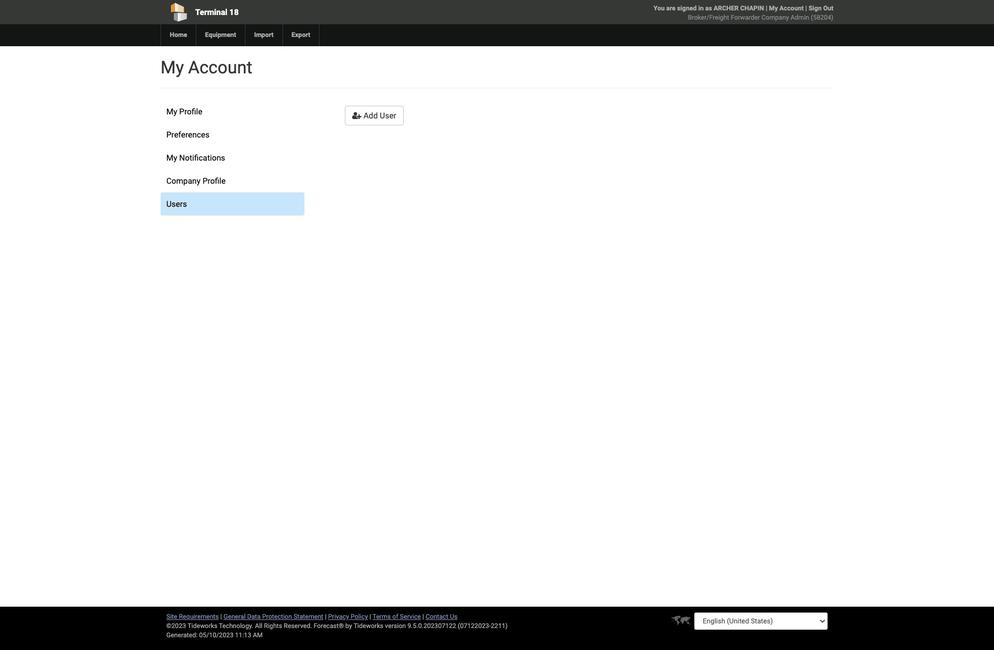 Task type: locate. For each thing, give the bounding box(es) containing it.
company
[[762, 14, 789, 21], [166, 176, 201, 185]]

requirements
[[179, 613, 219, 621]]

add user
[[362, 111, 396, 120]]

1 horizontal spatial account
[[780, 5, 804, 12]]

|
[[766, 5, 768, 12], [806, 5, 807, 12], [220, 613, 222, 621], [325, 613, 327, 621], [370, 613, 371, 621], [423, 613, 424, 621]]

site requirements | general data protection statement | privacy policy | terms of service | contact us ©2023 tideworks technology. all rights reserved. forecast® by tideworks version 9.5.0.202307122 (07122023-2211) generated: 05/10/2023 11:13 am
[[166, 613, 508, 639]]

home
[[170, 31, 187, 39]]

1 vertical spatial profile
[[203, 176, 226, 185]]

notifications
[[179, 153, 225, 162]]

preferences
[[166, 130, 210, 139]]

1 vertical spatial account
[[188, 57, 252, 77]]

version
[[385, 622, 406, 630]]

users
[[166, 199, 187, 209]]

profile
[[179, 107, 202, 116], [203, 176, 226, 185]]

my down home link
[[161, 57, 184, 77]]

add
[[364, 111, 378, 120]]

my up preferences on the left top
[[166, 107, 177, 116]]

| up forecast® at the bottom of page
[[325, 613, 327, 621]]

my
[[769, 5, 778, 12], [161, 57, 184, 77], [166, 107, 177, 116], [166, 153, 177, 162]]

statement
[[294, 613, 323, 621]]

profile down notifications
[[203, 176, 226, 185]]

company down my account link
[[762, 14, 789, 21]]

sign out link
[[809, 5, 834, 12]]

contact us link
[[426, 613, 458, 621]]

profile up preferences on the left top
[[179, 107, 202, 116]]

my down preferences on the left top
[[166, 153, 177, 162]]

are
[[667, 5, 676, 12]]

privacy
[[328, 613, 349, 621]]

equipment link
[[196, 24, 245, 46]]

general data protection statement link
[[224, 613, 323, 621]]

11:13
[[235, 632, 251, 639]]

all
[[255, 622, 262, 630]]

18
[[229, 8, 239, 17]]

| up 9.5.0.202307122
[[423, 613, 424, 621]]

admin
[[791, 14, 810, 21]]

| right chapin
[[766, 5, 768, 12]]

protection
[[262, 613, 292, 621]]

data
[[247, 613, 261, 621]]

account down equipment 'link'
[[188, 57, 252, 77]]

account up admin
[[780, 5, 804, 12]]

account
[[780, 5, 804, 12], [188, 57, 252, 77]]

0 vertical spatial profile
[[179, 107, 202, 116]]

| left general
[[220, 613, 222, 621]]

my profile
[[166, 107, 202, 116]]

terms
[[373, 613, 391, 621]]

1 horizontal spatial company
[[762, 14, 789, 21]]

9.5.0.202307122
[[408, 622, 456, 630]]

(07122023-
[[458, 622, 491, 630]]

0 vertical spatial account
[[780, 5, 804, 12]]

0 horizontal spatial company
[[166, 176, 201, 185]]

0 vertical spatial company
[[762, 14, 789, 21]]

export
[[292, 31, 311, 39]]

my right chapin
[[769, 5, 778, 12]]

signed
[[677, 5, 697, 12]]

my for my profile
[[166, 107, 177, 116]]

rights
[[264, 622, 282, 630]]

| left 'sign' on the right top of page
[[806, 5, 807, 12]]

©2023 tideworks
[[166, 622, 218, 630]]

export link
[[282, 24, 319, 46]]

2211)
[[491, 622, 508, 630]]

generated:
[[166, 632, 198, 639]]

company up users
[[166, 176, 201, 185]]

terminal 18 link
[[161, 0, 431, 24]]



Task type: vqa. For each thing, say whether or not it's contained in the screenshot.
You are signed in as ARCHER CHAPIN | My Account | Sign Out Broker/Freight Forwarder Company Admin (58204)
yes



Task type: describe. For each thing, give the bounding box(es) containing it.
company inside you are signed in as archer chapin | my account | sign out broker/freight forwarder company admin (58204)
[[762, 14, 789, 21]]

general
[[224, 613, 246, 621]]

(58204)
[[811, 14, 834, 21]]

terms of service link
[[373, 613, 421, 621]]

import link
[[245, 24, 282, 46]]

contact
[[426, 613, 448, 621]]

terminal
[[195, 8, 227, 17]]

forwarder
[[731, 14, 760, 21]]

privacy policy link
[[328, 613, 368, 621]]

you are signed in as archer chapin | my account | sign out broker/freight forwarder company admin (58204)
[[654, 5, 834, 21]]

us
[[450, 613, 458, 621]]

home link
[[161, 24, 196, 46]]

as
[[705, 5, 712, 12]]

my notifications
[[166, 153, 225, 162]]

you
[[654, 5, 665, 12]]

my account
[[161, 57, 252, 77]]

terminal 18
[[195, 8, 239, 17]]

site requirements link
[[166, 613, 219, 621]]

profile for company profile
[[203, 176, 226, 185]]

policy
[[351, 613, 368, 621]]

tideworks
[[354, 622, 384, 630]]

profile for my profile
[[179, 107, 202, 116]]

broker/freight
[[688, 14, 729, 21]]

import
[[254, 31, 274, 39]]

05/10/2023
[[199, 632, 234, 639]]

user
[[380, 111, 396, 120]]

equipment
[[205, 31, 236, 39]]

in
[[699, 5, 704, 12]]

by
[[346, 622, 352, 630]]

my for my account
[[161, 57, 184, 77]]

forecast®
[[314, 622, 344, 630]]

1 vertical spatial company
[[166, 176, 201, 185]]

my inside you are signed in as archer chapin | my account | sign out broker/freight forwarder company admin (58204)
[[769, 5, 778, 12]]

user plus image
[[352, 112, 362, 120]]

technology.
[[219, 622, 253, 630]]

| up tideworks
[[370, 613, 371, 621]]

company profile
[[166, 176, 226, 185]]

sign
[[809, 5, 822, 12]]

reserved.
[[284, 622, 312, 630]]

add user button
[[345, 106, 404, 125]]

of
[[393, 613, 398, 621]]

my for my notifications
[[166, 153, 177, 162]]

chapin
[[741, 5, 764, 12]]

site
[[166, 613, 177, 621]]

am
[[253, 632, 263, 639]]

0 horizontal spatial account
[[188, 57, 252, 77]]

service
[[400, 613, 421, 621]]

account inside you are signed in as archer chapin | my account | sign out broker/freight forwarder company admin (58204)
[[780, 5, 804, 12]]

archer
[[714, 5, 739, 12]]

out
[[824, 5, 834, 12]]

my account link
[[769, 5, 804, 12]]



